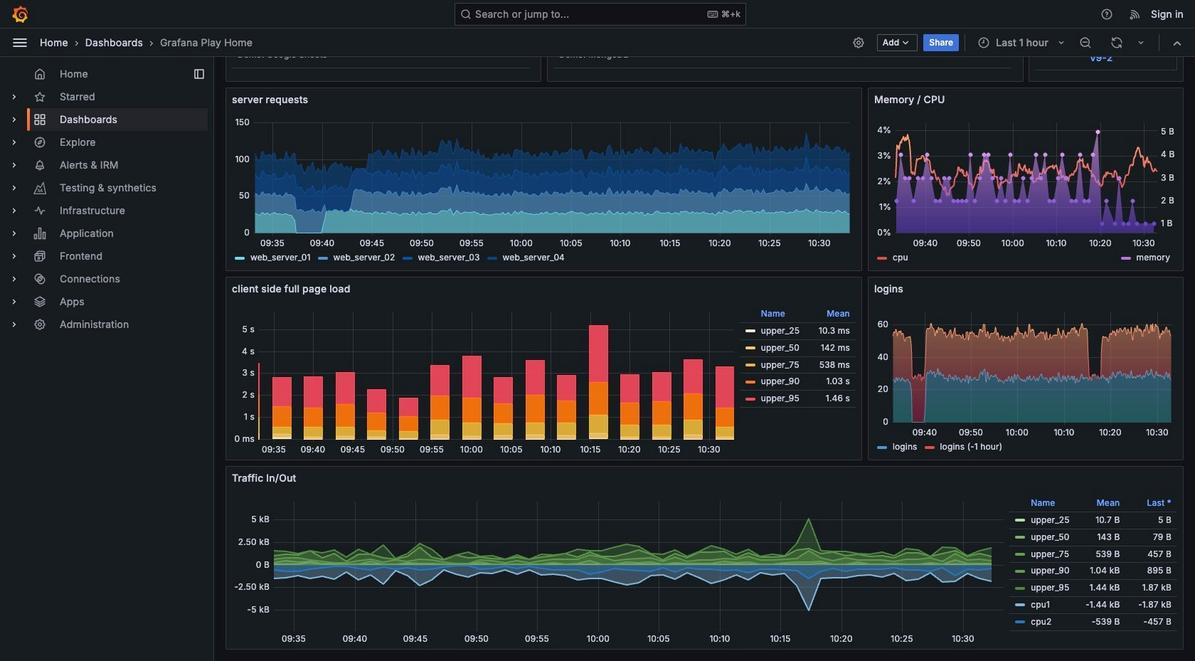 Task type: vqa. For each thing, say whether or not it's contained in the screenshot.
"Undock menu" icon
yes



Task type: locate. For each thing, give the bounding box(es) containing it.
navigation element
[[0, 57, 213, 347]]

undock menu image
[[194, 68, 205, 80]]

news image
[[1129, 7, 1142, 20]]

expand section application image
[[9, 228, 20, 239]]

expand section testing & synthetics image
[[9, 182, 20, 194]]

expand section dashboards image
[[9, 114, 20, 125]]

expand section starred image
[[9, 91, 20, 102]]

close menu image
[[11, 34, 28, 51]]

auto refresh turned off. choose refresh time interval image
[[1136, 37, 1147, 48]]

expand section apps image
[[9, 296, 20, 307]]

help image
[[1101, 7, 1114, 20]]



Task type: describe. For each thing, give the bounding box(es) containing it.
expand section frontend image
[[9, 250, 20, 262]]

zoom out time range image
[[1080, 36, 1092, 49]]

expand section infrastructure image
[[9, 205, 20, 216]]

refresh dashboard image
[[1111, 36, 1124, 49]]

expand section alerts & irm image
[[9, 159, 20, 171]]

expand section administration image
[[9, 319, 20, 330]]

dashboard settings image
[[852, 36, 865, 49]]

expand section connections image
[[9, 273, 20, 285]]

grafana image
[[11, 5, 28, 22]]

expand section explore image
[[9, 137, 20, 148]]



